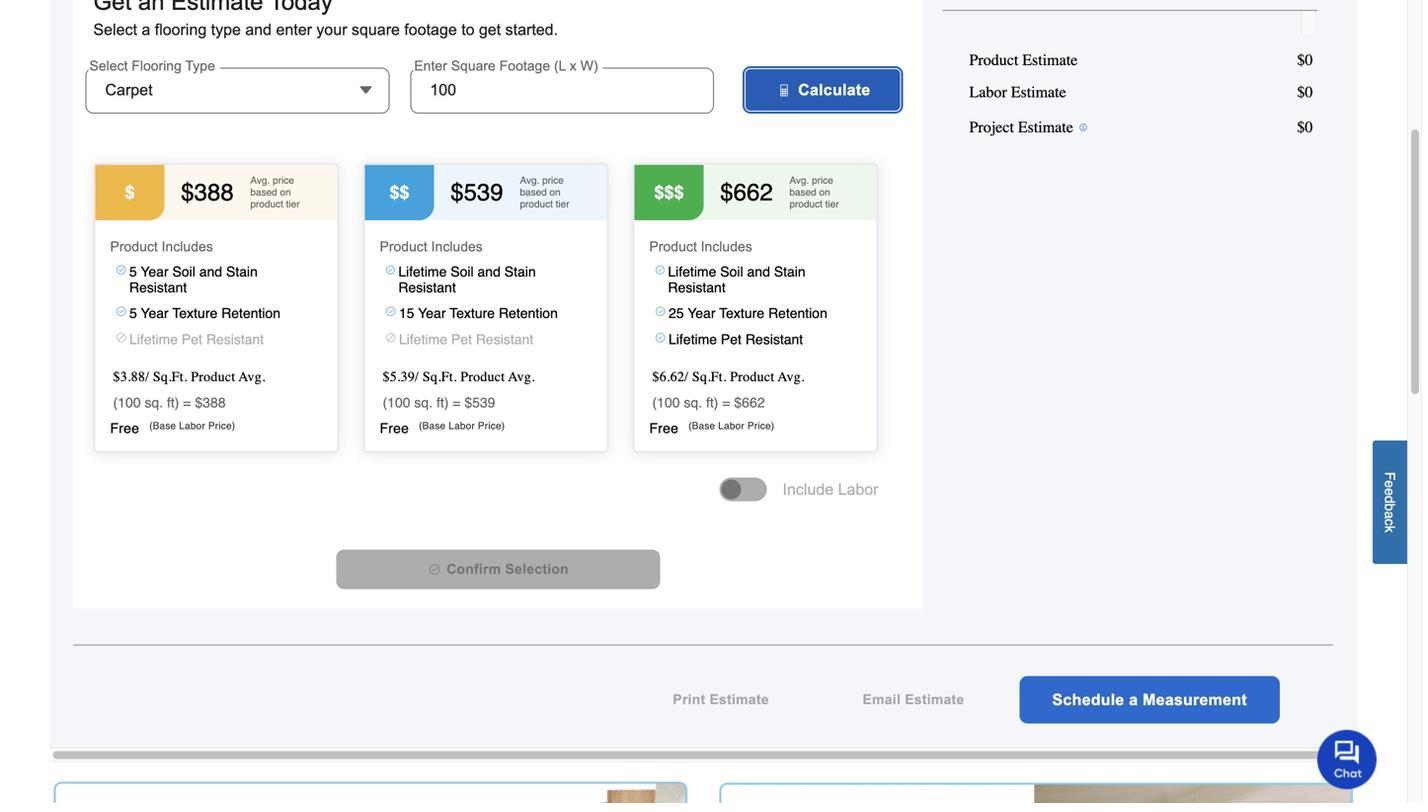 Task type: describe. For each thing, give the bounding box(es) containing it.
$ left the $ 388
[[125, 182, 135, 203]]

/ for $ 539
[[415, 369, 419, 385]]

on for 539
[[550, 187, 561, 198]]

and up 15 year texture retention
[[478, 264, 501, 280]]

$ up ( 100 sq. ft) = $ 388
[[113, 369, 120, 385]]

product includes for $ 388
[[110, 239, 213, 254]]

square
[[352, 21, 400, 39]]

2 e from the top
[[1383, 488, 1399, 496]]

labor up project
[[970, 83, 1008, 101]]

avg. price based on product tier for 388
[[251, 175, 300, 210]]

chat invite button image
[[1318, 729, 1379, 790]]

check circle outlined image for $ 662
[[655, 264, 666, 276]]

1 vertical spatial 539
[[473, 395, 496, 411]]

and inside the 5 year soil and stain resistant
[[199, 264, 222, 280]]

product down the $$
[[380, 239, 428, 254]]

based for $ 388
[[251, 187, 277, 198]]

project estimate
[[970, 118, 1074, 136]]

and up 25 year texture retention
[[748, 264, 771, 280]]

$ up the 5 year soil and stain resistant
[[181, 179, 194, 206]]

1 e from the top
[[1383, 480, 1399, 488]]

ft) for $ 662
[[707, 395, 719, 411]]

pet for 662
[[721, 331, 742, 347]]

= for $ 662
[[723, 395, 731, 411]]

/ for $ 388
[[145, 369, 149, 385]]

product up ( 100 sq. ft) = $ 662
[[731, 369, 775, 385]]

product includes for $ 539
[[380, 239, 483, 254]]

100 for $ 662
[[657, 395, 680, 411]]

stain inside the 5 year soil and stain resistant
[[226, 264, 258, 280]]

lifetime soil and stain resistant for 662
[[668, 264, 806, 296]]

0 vertical spatial 662
[[734, 179, 773, 206]]

stain for $ 539
[[505, 264, 536, 280]]

$ up ( 100 sq. ft) = $ 662
[[653, 369, 660, 385]]

d
[[1383, 496, 1399, 503]]

25
[[669, 306, 684, 321]]

c
[[1383, 519, 1399, 526]]

free for $ 539
[[380, 420, 409, 436]]

email
[[863, 692, 901, 707]]

product up labor estimate
[[970, 51, 1019, 69]]

$ right the $$
[[451, 179, 464, 206]]

check circle outlined image up the 3.88
[[115, 306, 127, 318]]

soil for $ 662
[[721, 264, 744, 280]]

( for $ 388
[[113, 395, 118, 411]]

lifetime up 15
[[399, 264, 447, 280]]

on for 388
[[280, 187, 291, 198]]

(base for $ 388
[[149, 420, 176, 432]]

$ down $ 6.62 / sq.ft. product avg.
[[735, 395, 742, 411]]

$ 539
[[451, 179, 504, 206]]

resistant down 25 year texture retention
[[746, 331, 804, 347]]

include labor
[[783, 481, 879, 499]]

enter
[[276, 21, 312, 39]]

6.62
[[660, 369, 685, 385]]

check circle outlined image up 6.62 at the left top of page
[[655, 331, 667, 344]]

/ for $ 662
[[685, 369, 689, 385]]

3.88
[[120, 369, 145, 385]]

5 for 5 year texture retention
[[129, 306, 137, 321]]

retention for 539
[[499, 306, 558, 321]]

= for $ 539
[[453, 395, 461, 411]]

price) for $ 539
[[478, 420, 505, 432]]

confirm
[[447, 562, 501, 577]]

price for 539
[[543, 175, 564, 186]]

avg. down 15 year texture retention
[[509, 369, 535, 385]]

labor right include at the bottom right of the page
[[839, 481, 879, 499]]

( 100 sq. ft) = $ 662
[[653, 395, 765, 411]]

lifetime pet resistant for 662
[[669, 331, 804, 347]]

lifetime pet resistant for 388
[[129, 331, 264, 347]]

$$
[[390, 182, 410, 203]]

product up ( 100 sq. ft) = $ 388
[[191, 369, 236, 385]]

tier for $ 662
[[826, 199, 839, 210]]

calculate button
[[743, 66, 904, 114]]

resistant up 15
[[399, 280, 456, 296]]

product up the 5 year soil and stain resistant
[[110, 239, 158, 254]]

based for $ 539
[[520, 187, 547, 198]]

flooring
[[155, 21, 207, 39]]

on for 662
[[820, 187, 831, 198]]

free (base labor price) for $ 388
[[110, 420, 235, 436]]

get
[[479, 21, 501, 39]]

estimate for email estimate
[[905, 692, 965, 707]]

we can install your flooring. image
[[720, 782, 1354, 803]]

0 vertical spatial 539
[[464, 179, 504, 206]]

includes for $ 662
[[701, 239, 753, 254]]

( 100 sq. ft) = $ 388
[[113, 395, 226, 411]]

0 for product estimate
[[1306, 51, 1314, 69]]

check circle outlined image left 'confirm'
[[428, 563, 442, 577]]

labor for $ 539
[[449, 420, 475, 432]]

includes for $ 388
[[162, 239, 213, 254]]

price) for $ 388
[[208, 420, 235, 432]]

type
[[211, 21, 241, 39]]

5 year texture retention
[[129, 306, 281, 321]]

(base for $ 539
[[419, 420, 446, 432]]

info outlined image
[[1074, 120, 1089, 135]]

measurement
[[1143, 691, 1248, 709]]

email estimate button
[[828, 676, 1001, 724]]

$ down $0
[[1298, 118, 1306, 136]]

selection
[[505, 562, 569, 577]]

print estimate
[[673, 692, 770, 707]]

ft) for $ 388
[[167, 395, 179, 411]]

100 for $ 388
[[118, 395, 141, 411]]

print
[[673, 692, 706, 707]]

avg. down 5 year texture retention
[[239, 369, 266, 385]]

project
[[970, 118, 1015, 136]]

f e e d b a c k button
[[1374, 441, 1408, 564]]

0 for project estimate
[[1306, 118, 1314, 136]]

year for $ 539
[[418, 306, 446, 321]]

retention for 662
[[769, 306, 828, 321]]

sq.ft. for $ 388
[[153, 369, 187, 385]]

100 for $ 539
[[388, 395, 411, 411]]

check circle outlined image for $ 539
[[385, 306, 397, 318]]

year for $ 388
[[141, 306, 169, 321]]

ft) for $ 539
[[437, 395, 449, 411]]

$0
[[1298, 83, 1314, 101]]

avg. down 25 year texture retention
[[778, 369, 805, 385]]



Task type: locate. For each thing, give the bounding box(es) containing it.
check circle outlined image
[[385, 306, 397, 318], [655, 306, 667, 318], [655, 331, 667, 344]]

schedule
[[1053, 691, 1125, 709]]

year
[[141, 264, 169, 280], [141, 306, 169, 321], [418, 306, 446, 321], [688, 306, 716, 321]]

0 horizontal spatial soil
[[172, 264, 196, 280]]

select a flooring type and enter your square footage to get started.
[[93, 21, 558, 39]]

1 horizontal spatial retention
[[499, 306, 558, 321]]

(base for $ 662
[[689, 420, 716, 432]]

1 product includes from the left
[[110, 239, 213, 254]]

2 horizontal spatial avg. price based on product tier
[[790, 175, 839, 210]]

labor for $ 662
[[719, 420, 745, 432]]

based right $ 662
[[790, 187, 817, 198]]

1 free (base labor price) from the left
[[110, 420, 235, 436]]

tier right the $ 388
[[286, 199, 300, 210]]

resistant
[[129, 280, 187, 296], [399, 280, 456, 296], [668, 280, 726, 296], [206, 331, 264, 347], [476, 331, 534, 347], [746, 331, 804, 347]]

100
[[118, 395, 141, 411], [388, 395, 411, 411], [657, 395, 680, 411]]

1 horizontal spatial on
[[550, 187, 561, 198]]

includes
[[162, 239, 213, 254], [431, 239, 483, 254], [701, 239, 753, 254]]

539
[[464, 179, 504, 206], [473, 395, 496, 411]]

1 sq. from the left
[[145, 395, 163, 411]]

3 based from the left
[[790, 187, 817, 198]]

1 horizontal spatial =
[[453, 395, 461, 411]]

free (base labor price) for $ 539
[[380, 420, 505, 436]]

3 pet from the left
[[721, 331, 742, 347]]

lifetime for $ 539
[[399, 331, 448, 347]]

2 horizontal spatial ft)
[[707, 395, 719, 411]]

lifetime soil and stain resistant
[[399, 264, 536, 296], [668, 264, 806, 296]]

$ down $ 3.88 / sq.ft. product avg.
[[195, 395, 203, 411]]

includes up the 5 year soil and stain resistant
[[162, 239, 213, 254]]

sq. for $ 388
[[145, 395, 163, 411]]

2 horizontal spatial (base
[[689, 420, 716, 432]]

texture for 539
[[450, 306, 495, 321]]

e
[[1383, 480, 1399, 488], [1383, 488, 1399, 496]]

( 100 sq. ft) = $ 539
[[383, 395, 496, 411]]

on right $ 662
[[820, 187, 831, 198]]

1 stain from the left
[[226, 264, 258, 280]]

includes for $ 539
[[431, 239, 483, 254]]

lifetime down 15
[[399, 331, 448, 347]]

1 = from the left
[[183, 395, 191, 411]]

2 price from the left
[[543, 175, 564, 186]]

1 horizontal spatial product
[[520, 199, 553, 210]]

1 vertical spatial 388
[[203, 395, 226, 411]]

1 (base from the left
[[149, 420, 176, 432]]

2 soil from the left
[[451, 264, 474, 280]]

1 horizontal spatial /
[[415, 369, 419, 385]]

sq. for $ 539
[[414, 395, 433, 411]]

0 horizontal spatial sq.ft.
[[153, 369, 187, 385]]

avg. price based on product tier right $ 662
[[790, 175, 839, 210]]

texture for 662
[[720, 306, 765, 321]]

2 block image from the left
[[385, 331, 397, 344]]

=
[[183, 395, 191, 411], [453, 395, 461, 411], [723, 395, 731, 411]]

0 vertical spatial 388
[[194, 179, 234, 206]]

sq.ft. for $ 539
[[423, 369, 457, 385]]

662
[[734, 179, 773, 206], [742, 395, 765, 411]]

lifetime down 25
[[669, 331, 717, 347]]

b
[[1383, 503, 1399, 511]]

stain up 5 year texture retention
[[226, 264, 258, 280]]

2 horizontal spatial price
[[812, 175, 834, 186]]

( for $ 539
[[383, 395, 388, 411]]

100 down 5.39
[[388, 395, 411, 411]]

1 includes from the left
[[162, 239, 213, 254]]

schedule a measurement
[[1053, 691, 1248, 709]]

2 horizontal spatial free
[[650, 420, 679, 436]]

price for 662
[[812, 175, 834, 186]]

1 horizontal spatial a
[[1130, 691, 1139, 709]]

sq.ft. up ( 100 sq. ft) = $ 539
[[423, 369, 457, 385]]

lifetime for $ 662
[[669, 331, 717, 347]]

0 horizontal spatial free
[[110, 420, 139, 436]]

0 horizontal spatial free (base labor price)
[[110, 420, 235, 436]]

block image up the 3.88
[[115, 331, 127, 344]]

2 sq.ft. from the left
[[423, 369, 457, 385]]

started.
[[506, 21, 558, 39]]

estimate down product estimate
[[1012, 83, 1067, 101]]

2 horizontal spatial /
[[685, 369, 689, 385]]

0 horizontal spatial on
[[280, 187, 291, 198]]

on
[[280, 187, 291, 198], [550, 187, 561, 198], [820, 187, 831, 198]]

2 product includes from the left
[[380, 239, 483, 254]]

retention up $ 6.62 / sq.ft. product avg.
[[769, 306, 828, 321]]

texture up $ 5.39 / sq.ft. product avg.
[[450, 306, 495, 321]]

$ 0
[[1298, 51, 1314, 69], [1298, 118, 1314, 136]]

1 100 from the left
[[118, 395, 141, 411]]

2 includes from the left
[[431, 239, 483, 254]]

retention up $ 5.39 / sq.ft. product avg.
[[499, 306, 558, 321]]

3 texture from the left
[[720, 306, 765, 321]]

1 horizontal spatial tier
[[556, 199, 570, 210]]

0
[[1306, 51, 1314, 69], [1306, 118, 1314, 136]]

sq.ft. up ( 100 sq. ft) = $ 662
[[693, 369, 727, 385]]

lifetime pet resistant down 15 year texture retention
[[399, 331, 534, 347]]

1 soil from the left
[[172, 264, 196, 280]]

5.39
[[390, 369, 415, 385]]

product for 662
[[790, 199, 823, 210]]

1 free from the left
[[110, 420, 139, 436]]

1 lifetime soil and stain resistant from the left
[[399, 264, 536, 296]]

f
[[1383, 472, 1399, 480]]

pet down 25 year texture retention
[[721, 331, 742, 347]]

2 horizontal spatial sq.
[[684, 395, 703, 411]]

and
[[245, 21, 272, 39], [199, 264, 222, 280], [478, 264, 501, 280], [748, 264, 771, 280]]

sq.ft.
[[153, 369, 187, 385], [423, 369, 457, 385], [693, 369, 727, 385]]

1 horizontal spatial based
[[520, 187, 547, 198]]

lifetime
[[399, 264, 447, 280], [668, 264, 717, 280], [129, 331, 178, 347], [399, 331, 448, 347], [669, 331, 717, 347]]

tier
[[286, 199, 300, 210], [556, 199, 570, 210], [826, 199, 839, 210]]

estimate up labor estimate
[[1023, 51, 1078, 69]]

1 texture from the left
[[172, 306, 218, 321]]

0 vertical spatial a
[[142, 21, 151, 39]]

0 horizontal spatial a
[[142, 21, 151, 39]]

start with samples. image
[[54, 782, 688, 803]]

price) for $ 662
[[748, 420, 775, 432]]

(base down ( 100 sq. ft) = $ 388
[[149, 420, 176, 432]]

5 up 5 year texture retention
[[129, 264, 137, 280]]

2 horizontal spatial price)
[[748, 420, 775, 432]]

sq.
[[145, 395, 163, 411], [414, 395, 433, 411], [684, 395, 703, 411]]

1 horizontal spatial 100
[[388, 395, 411, 411]]

1 vertical spatial a
[[1383, 511, 1399, 519]]

2 on from the left
[[550, 187, 561, 198]]

1 retention from the left
[[222, 306, 281, 321]]

a for flooring
[[142, 21, 151, 39]]

select
[[93, 21, 137, 39]]

product for 388
[[251, 199, 283, 210]]

estimate for product estimate
[[1023, 51, 1078, 69]]

resistant down 5 year texture retention
[[206, 331, 264, 347]]

avg. right $ 662
[[790, 175, 810, 186]]

soil inside the 5 year soil and stain resistant
[[172, 264, 196, 280]]

2 horizontal spatial 100
[[657, 395, 680, 411]]

sq. for $ 662
[[684, 395, 703, 411]]

0 vertical spatial $ 0
[[1298, 51, 1314, 69]]

1 horizontal spatial ft)
[[437, 395, 449, 411]]

1 horizontal spatial stain
[[505, 264, 536, 280]]

calculate
[[799, 81, 871, 99]]

1 horizontal spatial sq.ft.
[[423, 369, 457, 385]]

3 price) from the left
[[748, 420, 775, 432]]

product includes
[[110, 239, 213, 254], [380, 239, 483, 254], [650, 239, 753, 254]]

2 horizontal spatial (
[[653, 395, 657, 411]]

resistant inside the 5 year soil and stain resistant
[[129, 280, 187, 296]]

soil up 25 year texture retention
[[721, 264, 744, 280]]

2 free (base labor price) from the left
[[380, 420, 505, 436]]

2 horizontal spatial sq.ft.
[[693, 369, 727, 385]]

3 tier from the left
[[826, 199, 839, 210]]

sq. down 5.39
[[414, 395, 433, 411]]

3 free (base labor price) from the left
[[650, 420, 775, 436]]

e up b
[[1383, 488, 1399, 496]]

avg. right $ 539
[[520, 175, 540, 186]]

1 vertical spatial 0
[[1306, 118, 1314, 136]]

block image for $ 388
[[115, 331, 127, 344]]

5
[[129, 264, 137, 280], [129, 306, 137, 321]]

0 horizontal spatial (
[[113, 395, 118, 411]]

on right $ 539
[[550, 187, 561, 198]]

(base down ( 100 sq. ft) = $ 662
[[689, 420, 716, 432]]

0 horizontal spatial pet
[[182, 331, 203, 347]]

estimate
[[1023, 51, 1078, 69], [1012, 83, 1067, 101], [1019, 118, 1074, 136], [710, 692, 770, 707], [905, 692, 965, 707]]

a for measurement
[[1130, 691, 1139, 709]]

2 ft) from the left
[[437, 395, 449, 411]]

2 horizontal spatial stain
[[774, 264, 806, 280]]

0 vertical spatial 5
[[129, 264, 137, 280]]

block image up 5.39
[[385, 331, 397, 344]]

5 up the 3.88
[[129, 306, 137, 321]]

2 horizontal spatial soil
[[721, 264, 744, 280]]

0 horizontal spatial =
[[183, 395, 191, 411]]

footage
[[405, 21, 457, 39]]

texture for 388
[[172, 306, 218, 321]]

triangle down image
[[358, 82, 374, 98]]

0 horizontal spatial based
[[251, 187, 277, 198]]

year for $ 662
[[688, 306, 716, 321]]

avg. price based on product tier right the $ 388
[[251, 175, 300, 210]]

product includes for $ 662
[[650, 239, 753, 254]]

3 product from the left
[[790, 199, 823, 210]]

tier right $ 662
[[826, 199, 839, 210]]

1 on from the left
[[280, 187, 291, 198]]

f e e d b a c k
[[1383, 472, 1399, 533]]

0 horizontal spatial product
[[251, 199, 283, 210]]

1 horizontal spatial includes
[[431, 239, 483, 254]]

labor estimate
[[970, 83, 1067, 101]]

1 product from the left
[[251, 199, 283, 210]]

1 horizontal spatial pet
[[452, 331, 472, 347]]

0 vertical spatial 0
[[1306, 51, 1314, 69]]

539 down $ 5.39 / sq.ft. product avg.
[[473, 395, 496, 411]]

2 pet from the left
[[452, 331, 472, 347]]

block image
[[115, 331, 127, 344], [385, 331, 397, 344]]

labor down ( 100 sq. ft) = $ 388
[[179, 420, 205, 432]]

and right type
[[245, 21, 272, 39]]

avg.
[[251, 175, 270, 186], [520, 175, 540, 186], [790, 175, 810, 186], [239, 369, 266, 385], [509, 369, 535, 385], [778, 369, 805, 385]]

/ up ( 100 sq. ft) = $ 662
[[685, 369, 689, 385]]

ft)
[[167, 395, 179, 411], [437, 395, 449, 411], [707, 395, 719, 411]]

3 soil from the left
[[721, 264, 744, 280]]

1 tier from the left
[[286, 199, 300, 210]]

2 horizontal spatial product includes
[[650, 239, 753, 254]]

free for $ 388
[[110, 420, 139, 436]]

1 horizontal spatial price)
[[478, 420, 505, 432]]

2 ( from the left
[[383, 395, 388, 411]]

product
[[251, 199, 283, 210], [520, 199, 553, 210], [790, 199, 823, 210]]

texture
[[172, 306, 218, 321], [450, 306, 495, 321], [720, 306, 765, 321]]

0 horizontal spatial /
[[145, 369, 149, 385]]

1 sq.ft. from the left
[[153, 369, 187, 385]]

0 horizontal spatial price
[[273, 175, 294, 186]]

2 $ 0 from the top
[[1298, 118, 1314, 136]]

1 horizontal spatial price
[[543, 175, 564, 186]]

tier for $ 388
[[286, 199, 300, 210]]

3 100 from the left
[[657, 395, 680, 411]]

$ 3.88 / sq.ft. product avg.
[[113, 369, 266, 385]]

1 horizontal spatial (
[[383, 395, 388, 411]]

based
[[251, 187, 277, 198], [520, 187, 547, 198], [790, 187, 817, 198]]

0 horizontal spatial sq.
[[145, 395, 163, 411]]

pet for 388
[[182, 331, 203, 347]]

2 horizontal spatial on
[[820, 187, 831, 198]]

388 up the 5 year soil and stain resistant
[[194, 179, 234, 206]]

3 sq. from the left
[[684, 395, 703, 411]]

free
[[110, 420, 139, 436], [380, 420, 409, 436], [650, 420, 679, 436]]

2 = from the left
[[453, 395, 461, 411]]

check circle outlined image left the 5 year soil and stain resistant
[[115, 264, 127, 276]]

sq.ft. for $ 662
[[693, 369, 727, 385]]

3 avg. price based on product tier from the left
[[790, 175, 839, 210]]

free down ( 100 sq. ft) = $ 539
[[380, 420, 409, 436]]

(base down ( 100 sq. ft) = $ 539
[[419, 420, 446, 432]]

pet down 5 year texture retention
[[182, 331, 203, 347]]

free down ( 100 sq. ft) = $ 388
[[110, 420, 139, 436]]

2 / from the left
[[415, 369, 419, 385]]

5 inside the 5 year soil and stain resistant
[[129, 264, 137, 280]]

stain up 25 year texture retention
[[774, 264, 806, 280]]

3 sq.ft. from the left
[[693, 369, 727, 385]]

soil for $ 539
[[451, 264, 474, 280]]

price for 388
[[273, 175, 294, 186]]

539 right the $$
[[464, 179, 504, 206]]

avg. price based on product tier right $ 539
[[520, 175, 570, 210]]

based right $ 539
[[520, 187, 547, 198]]

retention
[[222, 306, 281, 321], [499, 306, 558, 321], [769, 306, 828, 321]]

check circle outlined image for $ 539
[[385, 264, 397, 276]]

0 horizontal spatial 100
[[118, 395, 141, 411]]

1 horizontal spatial soil
[[451, 264, 474, 280]]

3 retention from the left
[[769, 306, 828, 321]]

1 lifetime pet resistant from the left
[[129, 331, 264, 347]]

product estimate
[[970, 51, 1078, 69]]

free for $ 662
[[650, 420, 679, 436]]

1 horizontal spatial texture
[[450, 306, 495, 321]]

estimate for labor estimate
[[1012, 83, 1067, 101]]

2 horizontal spatial pet
[[721, 331, 742, 347]]

2 lifetime pet resistant from the left
[[399, 331, 534, 347]]

2 stain from the left
[[505, 264, 536, 280]]

1 horizontal spatial sq.
[[414, 395, 433, 411]]

email estimate
[[863, 692, 965, 707]]

lifetime pet resistant for 539
[[399, 331, 534, 347]]

1 horizontal spatial lifetime pet resistant
[[399, 331, 534, 347]]

1 vertical spatial 5
[[129, 306, 137, 321]]

2 horizontal spatial texture
[[720, 306, 765, 321]]

a
[[142, 21, 151, 39], [1383, 511, 1399, 519], [1130, 691, 1139, 709]]

0 horizontal spatial product includes
[[110, 239, 213, 254]]

pet for 539
[[452, 331, 472, 347]]

2 horizontal spatial retention
[[769, 306, 828, 321]]

print estimate button
[[635, 676, 808, 724]]

0 horizontal spatial block image
[[115, 331, 127, 344]]

0 horizontal spatial includes
[[162, 239, 213, 254]]

3 free from the left
[[650, 420, 679, 436]]

price
[[273, 175, 294, 186], [543, 175, 564, 186], [812, 175, 834, 186]]

resistant down 15 year texture retention
[[476, 331, 534, 347]]

2 (base from the left
[[419, 420, 446, 432]]

on right the $ 388
[[280, 187, 291, 198]]

soil up 5 year texture retention
[[172, 264, 196, 280]]

2 avg. price based on product tier from the left
[[520, 175, 570, 210]]

$
[[1298, 51, 1306, 69], [1298, 118, 1306, 136], [181, 179, 194, 206], [451, 179, 464, 206], [721, 179, 734, 206], [125, 182, 135, 203], [113, 369, 120, 385], [383, 369, 390, 385], [653, 369, 660, 385], [195, 395, 203, 411], [465, 395, 473, 411], [735, 395, 742, 411]]

based for $ 662
[[790, 187, 817, 198]]

1 block image from the left
[[115, 331, 127, 344]]

0 down $0
[[1306, 118, 1314, 136]]

free (base labor price)
[[110, 420, 235, 436], [380, 420, 505, 436], [650, 420, 775, 436]]

1 price from the left
[[273, 175, 294, 186]]

free (base labor price) down ( 100 sq. ft) = $ 388
[[110, 420, 235, 436]]

3 lifetime pet resistant from the left
[[669, 331, 804, 347]]

1 horizontal spatial lifetime soil and stain resistant
[[668, 264, 806, 296]]

0 horizontal spatial lifetime pet resistant
[[129, 331, 264, 347]]

block image for $ 539
[[385, 331, 397, 344]]

1 vertical spatial 662
[[742, 395, 765, 411]]

$ 662
[[721, 179, 773, 206]]

2 price) from the left
[[478, 420, 505, 432]]

2 based from the left
[[520, 187, 547, 198]]

lifetime soil and stain resistant up 25 year texture retention
[[668, 264, 806, 296]]

check circle outlined image
[[115, 264, 127, 276], [385, 264, 397, 276], [655, 264, 666, 276], [115, 306, 127, 318], [428, 563, 442, 577]]

1 avg. price based on product tier from the left
[[251, 175, 300, 210]]

ft) down $ 5.39 / sq.ft. product avg.
[[437, 395, 449, 411]]

stain
[[226, 264, 258, 280], [505, 264, 536, 280], [774, 264, 806, 280]]

0 horizontal spatial tier
[[286, 199, 300, 210]]

avg. price based on product tier for 539
[[520, 175, 570, 210]]

2 horizontal spatial product
[[790, 199, 823, 210]]

confirm selection
[[447, 562, 569, 577]]

check circle outlined image for $ 662
[[655, 306, 667, 318]]

( for $ 662
[[653, 395, 657, 411]]

0 horizontal spatial texture
[[172, 306, 218, 321]]

3 product includes from the left
[[650, 239, 753, 254]]

None number field
[[414, 78, 715, 102]]

stain for $ 662
[[774, 264, 806, 280]]

2 free from the left
[[380, 420, 409, 436]]

tier for $ 539
[[556, 199, 570, 210]]

2 retention from the left
[[499, 306, 558, 321]]

price right $ 662
[[812, 175, 834, 186]]

2 horizontal spatial a
[[1383, 511, 1399, 519]]

2 horizontal spatial based
[[790, 187, 817, 198]]

3 stain from the left
[[774, 264, 806, 280]]

= for $ 388
[[183, 395, 191, 411]]

/ up ( 100 sq. ft) = $ 539
[[415, 369, 419, 385]]

soil
[[172, 264, 196, 280], [451, 264, 474, 280], [721, 264, 744, 280]]

estimate for project estimate
[[1019, 118, 1074, 136]]

$ 5.39 / sq.ft. product avg.
[[383, 369, 535, 385]]

estimate for print estimate
[[710, 692, 770, 707]]

0 up $0
[[1306, 51, 1314, 69]]

to
[[462, 21, 475, 39]]

3 ft) from the left
[[707, 395, 719, 411]]

resistant up 25
[[668, 280, 726, 296]]

2 sq. from the left
[[414, 395, 433, 411]]

1 vertical spatial $ 0
[[1298, 118, 1314, 136]]

lifetime for $ 388
[[129, 331, 178, 347]]

2 0 from the top
[[1306, 118, 1314, 136]]

3 includes from the left
[[701, 239, 753, 254]]

1 based from the left
[[251, 187, 277, 198]]

0 horizontal spatial lifetime soil and stain resistant
[[399, 264, 536, 296]]

$ down $ 5.39 / sq.ft. product avg.
[[465, 395, 473, 411]]

1 horizontal spatial free (base labor price)
[[380, 420, 505, 436]]

0 horizontal spatial (base
[[149, 420, 176, 432]]

= down $ 5.39 / sq.ft. product avg.
[[453, 395, 461, 411]]

retention for 388
[[222, 306, 281, 321]]

$$$
[[655, 182, 684, 203]]

3 on from the left
[[820, 187, 831, 198]]

2 horizontal spatial lifetime pet resistant
[[669, 331, 804, 347]]

calculator image
[[777, 83, 793, 98]]

1 horizontal spatial block image
[[385, 331, 397, 344]]

pet
[[182, 331, 203, 347], [452, 331, 472, 347], [721, 331, 742, 347]]

a right select
[[142, 21, 151, 39]]

2 texture from the left
[[450, 306, 495, 321]]

1 price) from the left
[[208, 420, 235, 432]]

price right $ 539
[[543, 175, 564, 186]]

2 horizontal spatial includes
[[701, 239, 753, 254]]

labor down ( 100 sq. ft) = $ 539
[[449, 420, 475, 432]]

1 horizontal spatial avg. price based on product tier
[[520, 175, 570, 210]]

lifetime pet resistant down 5 year texture retention
[[129, 331, 264, 347]]

lifetime up 25
[[668, 264, 717, 280]]

1 / from the left
[[145, 369, 149, 385]]

free (base labor price) down ( 100 sq. ft) = $ 662
[[650, 420, 775, 436]]

2 horizontal spatial tier
[[826, 199, 839, 210]]

1 ft) from the left
[[167, 395, 179, 411]]

5 year soil and stain resistant
[[129, 264, 258, 296]]

1 pet from the left
[[182, 331, 203, 347]]

/ up ( 100 sq. ft) = $ 388
[[145, 369, 149, 385]]

1 ( from the left
[[113, 395, 118, 411]]

avg. price based on product tier for 662
[[790, 175, 839, 210]]

estimate down labor estimate
[[1019, 118, 1074, 136]]

product down $$$
[[650, 239, 697, 254]]

2 horizontal spatial free (base labor price)
[[650, 420, 775, 436]]

0 horizontal spatial price)
[[208, 420, 235, 432]]

avg. right the $ 388
[[251, 175, 270, 186]]

schedule a measurement button
[[1020, 676, 1281, 724]]

$ right $$$
[[721, 179, 734, 206]]

product right the $ 388
[[251, 199, 283, 210]]

(
[[113, 395, 118, 411], [383, 395, 388, 411], [653, 395, 657, 411]]

2 horizontal spatial =
[[723, 395, 731, 411]]

product
[[970, 51, 1019, 69], [110, 239, 158, 254], [380, 239, 428, 254], [650, 239, 697, 254], [191, 369, 236, 385], [461, 369, 505, 385], [731, 369, 775, 385]]

$ up $0
[[1298, 51, 1306, 69]]

labor for $ 388
[[179, 420, 205, 432]]

free (base labor price) for $ 662
[[650, 420, 775, 436]]

3 (base from the left
[[689, 420, 716, 432]]

check circle outlined image for $ 388
[[115, 264, 127, 276]]

product for 539
[[520, 199, 553, 210]]

product includes down $$$
[[650, 239, 753, 254]]

$ 0 for product estimate
[[1298, 51, 1314, 69]]

k
[[1383, 526, 1399, 533]]

0 horizontal spatial stain
[[226, 264, 258, 280]]

2 product from the left
[[520, 199, 553, 210]]

15 year texture retention
[[399, 306, 558, 321]]

5 for 5 year soil and stain resistant
[[129, 264, 137, 280]]

1 horizontal spatial free
[[380, 420, 409, 436]]

2 tier from the left
[[556, 199, 570, 210]]

2 lifetime soil and stain resistant from the left
[[668, 264, 806, 296]]

0 horizontal spatial ft)
[[167, 395, 179, 411]]

25 year texture retention
[[669, 306, 828, 321]]

388 down $ 3.88 / sq.ft. product avg.
[[203, 395, 226, 411]]

$ 6.62 / sq.ft. product avg.
[[653, 369, 805, 385]]

check circle outlined image down the $$
[[385, 264, 397, 276]]

texture down the 5 year soil and stain resistant
[[172, 306, 218, 321]]

1 horizontal spatial product includes
[[380, 239, 483, 254]]

price) down ( 100 sq. ft) = $ 662
[[748, 420, 775, 432]]

estimate right print
[[710, 692, 770, 707]]

avg. price based on product tier
[[251, 175, 300, 210], [520, 175, 570, 210], [790, 175, 839, 210]]

include
[[783, 481, 834, 499]]

0 horizontal spatial avg. price based on product tier
[[251, 175, 300, 210]]

1 0 from the top
[[1306, 51, 1314, 69]]

your
[[317, 21, 347, 39]]

product up ( 100 sq. ft) = $ 539
[[461, 369, 505, 385]]

0 horizontal spatial retention
[[222, 306, 281, 321]]

$ 0 for project estimate
[[1298, 118, 1314, 136]]

lifetime pet resistant
[[129, 331, 264, 347], [399, 331, 534, 347], [669, 331, 804, 347]]

check circle outlined image left 15
[[385, 306, 397, 318]]

3 = from the left
[[723, 395, 731, 411]]

lifetime pet resistant down 25 year texture retention
[[669, 331, 804, 347]]

15
[[399, 306, 415, 321]]

labor
[[970, 83, 1008, 101], [179, 420, 205, 432], [449, 420, 475, 432], [719, 420, 745, 432], [839, 481, 879, 499]]

662 down $ 6.62 / sq.ft. product avg.
[[742, 395, 765, 411]]

3 price from the left
[[812, 175, 834, 186]]

1 horizontal spatial (base
[[419, 420, 446, 432]]

1 $ 0 from the top
[[1298, 51, 1314, 69]]

year inside the 5 year soil and stain resistant
[[141, 264, 169, 280]]

soil up 15 year texture retention
[[451, 264, 474, 280]]

includes down $ 539
[[431, 239, 483, 254]]

3 / from the left
[[685, 369, 689, 385]]

$ 388
[[181, 179, 234, 206]]

388
[[194, 179, 234, 206], [203, 395, 226, 411]]

lifetime soil and stain resistant for 539
[[399, 264, 536, 296]]

3 ( from the left
[[653, 395, 657, 411]]

2 100 from the left
[[388, 395, 411, 411]]

/
[[145, 369, 149, 385], [415, 369, 419, 385], [685, 369, 689, 385]]

(base
[[149, 420, 176, 432], [419, 420, 446, 432], [689, 420, 716, 432]]

2 vertical spatial a
[[1130, 691, 1139, 709]]

$ up ( 100 sq. ft) = $ 539
[[383, 369, 390, 385]]



Task type: vqa. For each thing, say whether or not it's contained in the screenshot.
left 4
no



